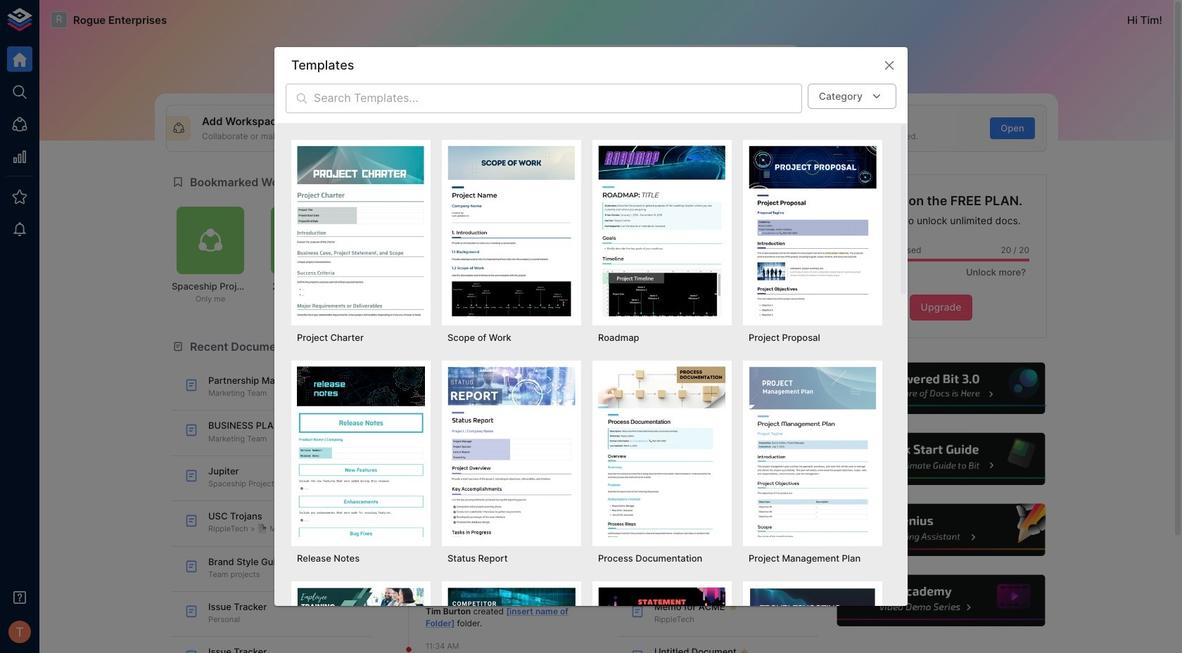 Task type: describe. For each thing, give the bounding box(es) containing it.
2 help image from the top
[[835, 432, 1047, 488]]

status report image
[[448, 367, 576, 537]]

Search Templates... text field
[[314, 84, 802, 113]]

1 help image from the top
[[835, 361, 1047, 417]]

troubleshooting guide image
[[749, 588, 877, 654]]

3 help image from the top
[[835, 503, 1047, 559]]



Task type: vqa. For each thing, say whether or not it's contained in the screenshot.
'Troubleshooting Guide' image on the bottom of the page
yes



Task type: locate. For each thing, give the bounding box(es) containing it.
4 help image from the top
[[835, 574, 1047, 629]]

roadmap image
[[598, 146, 726, 316]]

release notes image
[[297, 367, 425, 537]]

dialog
[[274, 47, 908, 654]]

project proposal image
[[749, 146, 877, 316]]

competitor research report image
[[448, 588, 576, 654]]

employee training manual image
[[297, 588, 425, 654]]

help image
[[835, 361, 1047, 417], [835, 432, 1047, 488], [835, 503, 1047, 559], [835, 574, 1047, 629]]

project management plan image
[[749, 367, 877, 537]]

statement of work image
[[598, 588, 726, 654]]

project charter image
[[297, 146, 425, 316]]

scope of work image
[[448, 146, 576, 316]]

process documentation image
[[598, 367, 726, 537]]



